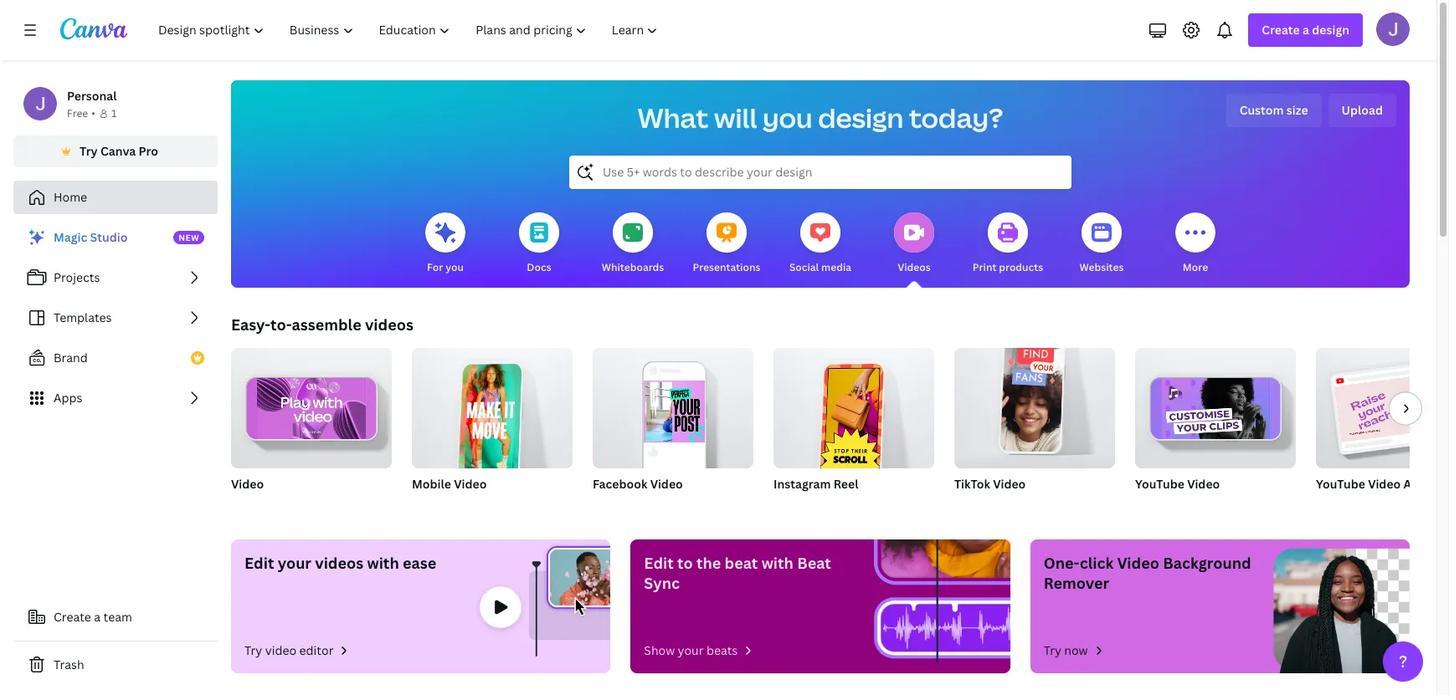 Task type: vqa. For each thing, say whether or not it's contained in the screenshot.
Templates link
yes



Task type: describe. For each thing, give the bounding box(es) containing it.
facebook
[[593, 476, 647, 492]]

video
[[265, 643, 296, 659]]

what will you design today?
[[638, 100, 1003, 136]]

websites
[[1079, 260, 1124, 275]]

mobile video
[[412, 476, 487, 492]]

video for tiktok video
[[993, 476, 1026, 492]]

background
[[1163, 553, 1251, 573]]

try now
[[1044, 643, 1088, 659]]

youtube video group
[[1135, 342, 1296, 514]]

•
[[91, 106, 95, 121]]

one-
[[1044, 553, 1080, 573]]

to
[[677, 553, 693, 573]]

home link
[[13, 181, 218, 214]]

custom size button
[[1226, 94, 1321, 127]]

free •
[[67, 106, 95, 121]]

create a team
[[54, 609, 132, 625]]

try canva pro
[[80, 143, 158, 159]]

mobile video group
[[412, 342, 573, 514]]

more
[[1183, 260, 1208, 275]]

show your beats
[[644, 643, 738, 659]]

1
[[111, 106, 117, 121]]

editor
[[299, 643, 334, 659]]

1 horizontal spatial videos
[[365, 315, 413, 335]]

try canva pro button
[[13, 136, 218, 167]]

websites button
[[1079, 201, 1124, 288]]

mobile
[[412, 476, 451, 492]]

create for create a team
[[54, 609, 91, 625]]

now
[[1064, 643, 1088, 659]]

whiteboards
[[602, 260, 664, 275]]

facebook video group
[[593, 342, 753, 514]]

studio
[[90, 229, 128, 245]]

reel
[[834, 476, 858, 492]]

pro
[[139, 143, 158, 159]]

0 horizontal spatial videos
[[315, 553, 363, 573]]

video inside the video group
[[231, 476, 264, 492]]

ease
[[403, 553, 436, 573]]

easy-to-assemble videos
[[231, 315, 413, 335]]

print
[[973, 260, 996, 275]]

1 with from the left
[[367, 553, 399, 573]]

design inside create a design dropdown button
[[1312, 22, 1349, 38]]

show
[[644, 643, 675, 659]]

beat
[[725, 553, 758, 573]]

edit to the beat with beat sync
[[644, 553, 831, 594]]

team
[[103, 609, 132, 625]]

new
[[178, 232, 199, 244]]

videos
[[898, 260, 931, 275]]

social media button
[[789, 201, 851, 288]]

free
[[67, 106, 88, 121]]

video for mobile video
[[454, 476, 487, 492]]

templates link
[[13, 301, 218, 335]]

instagram reel group
[[773, 342, 934, 514]]

try for edit your videos with ease
[[244, 643, 262, 659]]

your for beats
[[678, 643, 704, 659]]

projects link
[[13, 261, 218, 295]]

group for youtube video
[[1135, 342, 1296, 469]]

one-click video background remover
[[1044, 553, 1251, 594]]

tiktok video
[[954, 476, 1026, 492]]

will
[[714, 100, 757, 136]]

personal
[[67, 88, 117, 104]]

list containing magic studio
[[13, 221, 218, 415]]

instagram reel
[[773, 476, 858, 492]]

to-
[[270, 315, 292, 335]]

templates
[[54, 310, 112, 326]]

video for youtube video
[[1187, 476, 1220, 492]]

try video editor
[[244, 643, 334, 659]]

sync
[[644, 573, 680, 594]]

youtube for youtube video ad
[[1316, 476, 1365, 492]]

group for facebook video
[[593, 342, 753, 469]]

canva
[[100, 143, 136, 159]]

whiteboards button
[[602, 201, 664, 288]]

a for design
[[1303, 22, 1309, 38]]

print products button
[[973, 201, 1043, 288]]

edit for edit to the beat with beat sync
[[644, 553, 674, 573]]

0 horizontal spatial design
[[818, 100, 904, 136]]

1 horizontal spatial you
[[763, 100, 813, 136]]

projects
[[54, 270, 100, 285]]

youtube video
[[1135, 476, 1220, 492]]

group for instagram reel
[[773, 342, 934, 479]]

brand link
[[13, 342, 218, 375]]

the
[[696, 553, 721, 573]]

trash
[[54, 657, 84, 673]]

more button
[[1175, 201, 1215, 288]]

social
[[789, 260, 819, 275]]

easy-
[[231, 315, 270, 335]]

tiktok video group
[[954, 338, 1115, 514]]

products
[[999, 260, 1043, 275]]

group for video
[[231, 342, 392, 469]]

instagram
[[773, 476, 831, 492]]

assemble
[[292, 315, 361, 335]]

ad
[[1403, 476, 1419, 492]]

youtube video ad
[[1316, 476, 1419, 492]]



Task type: locate. For each thing, give the bounding box(es) containing it.
youtube inside 'group'
[[1316, 476, 1365, 492]]

2 horizontal spatial try
[[1044, 643, 1061, 659]]

today?
[[909, 100, 1003, 136]]

1 horizontal spatial design
[[1312, 22, 1349, 38]]

edit inside edit to the beat with beat sync
[[644, 553, 674, 573]]

video group
[[231, 342, 392, 514]]

1 horizontal spatial try
[[244, 643, 262, 659]]

beats
[[706, 643, 738, 659]]

create up custom size
[[1262, 22, 1300, 38]]

video
[[231, 476, 264, 492], [454, 476, 487, 492], [650, 476, 683, 492], [993, 476, 1026, 492], [1187, 476, 1220, 492], [1368, 476, 1401, 492], [1117, 553, 1159, 573]]

apps link
[[13, 382, 218, 415]]

for
[[427, 260, 443, 275]]

create inside dropdown button
[[1262, 22, 1300, 38]]

social media
[[789, 260, 851, 275]]

a inside button
[[94, 609, 101, 625]]

group
[[954, 338, 1115, 469], [231, 342, 392, 469], [412, 342, 573, 479], [593, 342, 753, 469], [773, 342, 934, 479], [1135, 342, 1296, 469], [1316, 348, 1449, 469]]

2 youtube from the left
[[1316, 476, 1365, 492]]

docs button
[[519, 201, 559, 288]]

group for tiktok video
[[954, 338, 1115, 469]]

top level navigation element
[[147, 13, 673, 47]]

brand
[[54, 350, 88, 366]]

video inside youtube video group
[[1187, 476, 1220, 492]]

0 horizontal spatial try
[[80, 143, 98, 159]]

a for team
[[94, 609, 101, 625]]

0 horizontal spatial your
[[278, 553, 311, 573]]

1 horizontal spatial create
[[1262, 22, 1300, 38]]

size
[[1286, 102, 1308, 118]]

you right for
[[445, 260, 464, 275]]

edit for edit your videos with ease
[[244, 553, 274, 573]]

remover
[[1044, 573, 1109, 594]]

magic
[[54, 229, 87, 245]]

0 horizontal spatial you
[[445, 260, 464, 275]]

tiktok
[[954, 476, 990, 492]]

home
[[54, 189, 87, 205]]

1 vertical spatial a
[[94, 609, 101, 625]]

beat
[[797, 553, 831, 573]]

upload
[[1341, 102, 1383, 118]]

None search field
[[569, 156, 1071, 189]]

a inside dropdown button
[[1303, 22, 1309, 38]]

custom
[[1239, 102, 1284, 118]]

try for one-click video background remover
[[1044, 643, 1061, 659]]

with right beat
[[761, 553, 794, 573]]

upload button
[[1328, 94, 1396, 127]]

video for youtube video ad
[[1368, 476, 1401, 492]]

0 horizontal spatial youtube
[[1135, 476, 1184, 492]]

presentations button
[[693, 201, 761, 288]]

design
[[1312, 22, 1349, 38], [818, 100, 904, 136]]

video inside tiktok video group
[[993, 476, 1026, 492]]

create a design button
[[1248, 13, 1363, 47]]

1 horizontal spatial a
[[1303, 22, 1309, 38]]

edit
[[244, 553, 274, 573], [644, 553, 674, 573]]

2 edit from the left
[[644, 553, 674, 573]]

docs
[[527, 260, 551, 275]]

try left now
[[1044, 643, 1061, 659]]

presentations
[[693, 260, 761, 275]]

a left team
[[94, 609, 101, 625]]

facebook video
[[593, 476, 683, 492]]

0 vertical spatial design
[[1312, 22, 1349, 38]]

1 horizontal spatial with
[[761, 553, 794, 573]]

apps
[[54, 390, 82, 406]]

what
[[638, 100, 709, 136]]

Search search field
[[603, 157, 1038, 188]]

jacob simon image
[[1376, 13, 1410, 46]]

0 horizontal spatial a
[[94, 609, 101, 625]]

trash link
[[13, 649, 218, 682]]

youtube for youtube video
[[1135, 476, 1184, 492]]

with
[[367, 553, 399, 573], [761, 553, 794, 573]]

1 vertical spatial design
[[818, 100, 904, 136]]

group for youtube video ad
[[1316, 348, 1449, 469]]

try
[[80, 143, 98, 159], [244, 643, 262, 659], [1044, 643, 1061, 659]]

1 horizontal spatial youtube
[[1316, 476, 1365, 492]]

for you button
[[425, 201, 465, 288]]

you inside for you button
[[445, 260, 464, 275]]

a up size
[[1303, 22, 1309, 38]]

1 youtube from the left
[[1135, 476, 1184, 492]]

video inside facebook video 'group'
[[650, 476, 683, 492]]

1 vertical spatial you
[[445, 260, 464, 275]]

print products
[[973, 260, 1043, 275]]

your for videos
[[278, 553, 311, 573]]

videos
[[365, 315, 413, 335], [315, 553, 363, 573]]

youtube video ad group
[[1316, 348, 1449, 514]]

0 vertical spatial you
[[763, 100, 813, 136]]

1 vertical spatial create
[[54, 609, 91, 625]]

1 horizontal spatial your
[[678, 643, 704, 659]]

try inside 'button'
[[80, 143, 98, 159]]

videos left the ease
[[315, 553, 363, 573]]

with left the ease
[[367, 553, 399, 573]]

0 horizontal spatial with
[[367, 553, 399, 573]]

create a team button
[[13, 601, 218, 635]]

0 horizontal spatial create
[[54, 609, 91, 625]]

create a design
[[1262, 22, 1349, 38]]

create left team
[[54, 609, 91, 625]]

for you
[[427, 260, 464, 275]]

design left jacob simon image
[[1312, 22, 1349, 38]]

video for facebook video
[[650, 476, 683, 492]]

0 vertical spatial videos
[[365, 315, 413, 335]]

you right will
[[763, 100, 813, 136]]

you
[[763, 100, 813, 136], [445, 260, 464, 275]]

1 edit from the left
[[244, 553, 274, 573]]

2 with from the left
[[761, 553, 794, 573]]

with inside edit to the beat with beat sync
[[761, 553, 794, 573]]

video inside one-click video background remover
[[1117, 553, 1159, 573]]

try left canva
[[80, 143, 98, 159]]

0 horizontal spatial edit
[[244, 553, 274, 573]]

videos button
[[894, 201, 934, 288]]

0 vertical spatial your
[[278, 553, 311, 573]]

magic studio
[[54, 229, 128, 245]]

edit your videos with ease
[[244, 553, 436, 573]]

video inside youtube video ad 'group'
[[1368, 476, 1401, 492]]

video inside mobile video group
[[454, 476, 487, 492]]

0 vertical spatial a
[[1303, 22, 1309, 38]]

1 vertical spatial videos
[[315, 553, 363, 573]]

0 vertical spatial create
[[1262, 22, 1300, 38]]

1 horizontal spatial edit
[[644, 553, 674, 573]]

custom size
[[1239, 102, 1308, 118]]

design up search search field
[[818, 100, 904, 136]]

try left video
[[244, 643, 262, 659]]

youtube inside group
[[1135, 476, 1184, 492]]

your
[[278, 553, 311, 573], [678, 643, 704, 659]]

create inside button
[[54, 609, 91, 625]]

click
[[1080, 553, 1113, 573]]

create
[[1262, 22, 1300, 38], [54, 609, 91, 625]]

list
[[13, 221, 218, 415]]

youtube
[[1135, 476, 1184, 492], [1316, 476, 1365, 492]]

1 vertical spatial your
[[678, 643, 704, 659]]

media
[[821, 260, 851, 275]]

create for create a design
[[1262, 22, 1300, 38]]

videos right assemble
[[365, 315, 413, 335]]



